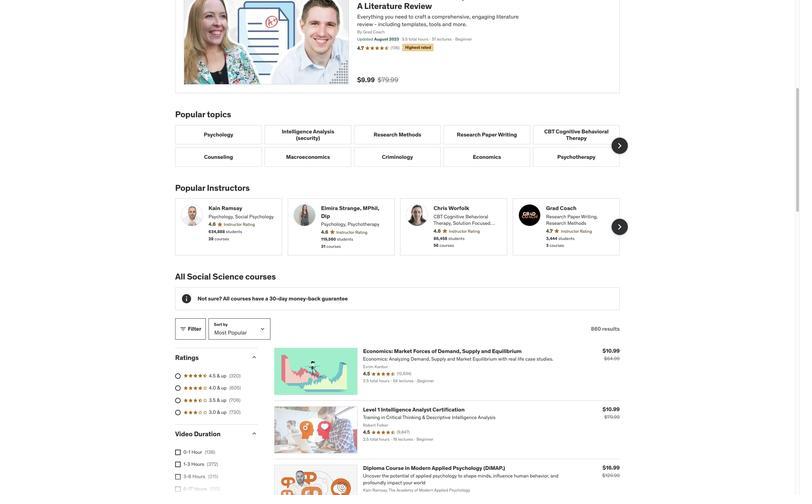 Task type: locate. For each thing, give the bounding box(es) containing it.
courses down "86,458"
[[440, 243, 454, 248]]

xsmall image
[[175, 450, 181, 456], [175, 462, 181, 468], [175, 487, 181, 492]]

students right 119,560
[[337, 237, 353, 242]]

therapy up psychotherapy link
[[566, 135, 587, 141]]

behavioral inside chris worfolk cbt cognitive behavioral therapy, solution focused therapy
[[466, 214, 488, 220]]

xsmall image left 6-
[[175, 487, 181, 492]]

1 vertical spatial psychology
[[249, 214, 274, 220]]

1 horizontal spatial 3
[[546, 243, 549, 248]]

review
[[397, 0, 425, 1], [404, 1, 432, 11]]

0 vertical spatial grad
[[363, 29, 372, 35]]

carousel element
[[175, 125, 628, 167], [175, 199, 628, 256]]

2 $10.99 from the top
[[603, 406, 620, 413]]

instructor rating
[[224, 222, 255, 227], [449, 229, 480, 234], [561, 229, 592, 234], [336, 230, 367, 235]]

instructor up 634,888 students 28 courses in the top of the page
[[224, 222, 242, 227]]

1 vertical spatial coach
[[560, 205, 577, 212]]

intelligence analysis (security) link
[[265, 125, 351, 145]]

hours right 6 at left bottom
[[192, 474, 205, 480]]

chris worfolk cbt cognitive behavioral therapy, solution focused therapy
[[434, 205, 490, 233]]

hours
[[191, 462, 204, 468], [192, 474, 205, 480], [194, 486, 207, 492]]

0 vertical spatial behavioral
[[582, 128, 609, 135]]

860 results status
[[591, 326, 620, 333]]

a right craft
[[428, 13, 431, 20]]

instructor rating down grad coach research paper writing, research methods
[[561, 229, 592, 234]]

0 horizontal spatial psychotherapy
[[348, 221, 380, 228]]

0 vertical spatial a
[[428, 13, 431, 20]]

students inside 634,888 students 28 courses
[[226, 229, 242, 234]]

students inside 119,560 students 31 courses
[[337, 237, 353, 242]]

1 vertical spatial paper
[[568, 214, 580, 220]]

2 xsmall image from the top
[[175, 462, 181, 468]]

courses for science
[[245, 272, 276, 282]]

3 up from the top
[[221, 397, 226, 404]]

psychotherapy down elmira strange, mphil, dip link in the top of the page
[[348, 221, 380, 228]]

instructor for social
[[224, 222, 242, 227]]

carousel element containing kain ramsay
[[175, 199, 628, 256]]

0 horizontal spatial psychology
[[204, 131, 233, 138]]

to
[[490, 0, 499, 1]]

courses inside 3,444 students 3 courses
[[550, 243, 564, 248]]

1 horizontal spatial social
[[235, 214, 248, 220]]

4.7
[[357, 45, 364, 51], [546, 228, 553, 234]]

2 vertical spatial small image
[[251, 431, 258, 437]]

1 horizontal spatial cognitive
[[556, 128, 580, 135]]

0 vertical spatial 4.7
[[357, 45, 364, 51]]

0 horizontal spatial a
[[265, 295, 268, 302]]

rating down focused
[[468, 229, 480, 234]]

up for 3.0 & up
[[221, 410, 227, 416]]

(320)
[[229, 373, 241, 379]]

0 horizontal spatial paper
[[482, 131, 497, 138]]

0 horizontal spatial all
[[175, 272, 185, 282]]

1 horizontal spatial grad
[[546, 205, 559, 212]]

0 horizontal spatial cognitive
[[444, 214, 464, 220]]

psychology link
[[175, 125, 262, 145]]

criminology link
[[354, 147, 441, 167]]

cognitive down 'worfolk'
[[444, 214, 464, 220]]

instructor rating down elmira strange, mphil, dip psychology, psychotherapy
[[336, 230, 367, 235]]

1 vertical spatial 1
[[188, 449, 190, 456]]

0 vertical spatial 3
[[546, 243, 549, 248]]

1 vertical spatial behavioral
[[466, 214, 488, 220]]

0 horizontal spatial psychology,
[[209, 214, 234, 220]]

and down comprehensive,
[[442, 21, 452, 28]]

xsmall image for 6-
[[175, 487, 181, 492]]

0 vertical spatial all
[[175, 272, 185, 282]]

1 horizontal spatial 4.7
[[546, 228, 553, 234]]

$79.99 inside $10.99 $79.99
[[604, 414, 620, 421]]

119,560
[[321, 237, 336, 242]]

4.6 for kain ramsay
[[209, 221, 216, 228]]

1 horizontal spatial coach
[[560, 205, 577, 212]]

rating for ramsay
[[243, 222, 255, 227]]

courses down 3,444
[[550, 243, 564, 248]]

focused
[[472, 220, 490, 227]]

students right '634,888' at the top of the page
[[226, 229, 242, 234]]

courses inside 86,458 students 56 courses
[[440, 243, 454, 248]]

courses inside 119,560 students 31 courses
[[326, 244, 341, 249]]

august
[[374, 37, 388, 42]]

research methods
[[374, 131, 421, 138]]

science
[[213, 272, 244, 282]]

0 horizontal spatial 3
[[187, 462, 190, 468]]

0 horizontal spatial 4.6
[[209, 221, 216, 228]]

0 vertical spatial small image
[[180, 326, 187, 333]]

4.7 down updated
[[357, 45, 364, 51]]

methods down "writing,"
[[568, 220, 586, 227]]

1 horizontal spatial therapy
[[566, 135, 587, 141]]

& for 4.5
[[217, 373, 220, 379]]

small image for ratings
[[251, 354, 258, 361]]

1 vertical spatial therapy
[[434, 227, 451, 233]]

macroeconomics
[[286, 153, 330, 160]]

popular topics
[[175, 109, 231, 120]]

0 vertical spatial hours
[[191, 462, 204, 468]]

courses down '634,888' at the top of the page
[[215, 236, 229, 242]]

grad inside grad coach research paper writing, research methods
[[546, 205, 559, 212]]

instructor down solution
[[449, 229, 467, 234]]

modern
[[411, 465, 431, 472]]

$10.99 $79.99
[[603, 406, 620, 421]]

1 & from the top
[[217, 373, 220, 379]]

research methods link
[[354, 125, 441, 145]]

3-
[[183, 474, 188, 480]]

behavioral up focused
[[466, 214, 488, 220]]

courses up have
[[245, 272, 276, 282]]

carousel element containing intelligence analysis (security)
[[175, 125, 628, 167]]

xsmall image for 0-
[[175, 450, 181, 456]]

2 up from the top
[[221, 385, 227, 391]]

2 popular from the top
[[175, 183, 205, 193]]

grad up 3,444
[[546, 205, 559, 212]]

cognitive up psychotherapy link
[[556, 128, 580, 135]]

behavioral up psychotherapy link
[[582, 128, 609, 135]]

2 carousel element from the top
[[175, 199, 628, 256]]

writing,
[[581, 214, 598, 220]]

0 horizontal spatial and
[[442, 21, 452, 28]]

small image
[[180, 326, 187, 333], [251, 354, 258, 361], [251, 431, 258, 437]]

1 horizontal spatial $79.99
[[604, 414, 620, 421]]

1 $10.99 from the top
[[603, 348, 620, 354]]

up left (730)
[[221, 410, 227, 416]]

1 horizontal spatial 3.5
[[402, 37, 408, 42]]

$79.99 for $10.99 $79.99
[[604, 414, 620, 421]]

0 horizontal spatial $79.99
[[378, 76, 398, 84]]

xsmall image left 0-
[[175, 450, 181, 456]]

courses inside 634,888 students 28 courses
[[215, 236, 229, 242]]

0 horizontal spatial coach
[[373, 29, 385, 35]]

0 vertical spatial 1
[[377, 406, 380, 413]]

1 vertical spatial grad
[[546, 205, 559, 212]]

hours
[[418, 37, 428, 42]]

1 vertical spatial $10.99
[[603, 406, 620, 413]]

1 vertical spatial cbt
[[434, 214, 443, 220]]

1-3 hours (372)
[[183, 462, 218, 468]]

1 horizontal spatial behavioral
[[582, 128, 609, 135]]

students right 3,444
[[558, 236, 575, 241]]

3 & from the top
[[217, 397, 220, 404]]

1 vertical spatial cognitive
[[444, 214, 464, 220]]

have
[[252, 295, 264, 302]]

0 vertical spatial cognitive
[[556, 128, 580, 135]]

2 horizontal spatial psychology
[[453, 465, 482, 472]]

1 vertical spatial small image
[[251, 354, 258, 361]]

& right 3.0
[[217, 410, 220, 416]]

2 horizontal spatial 4.6
[[434, 228, 441, 234]]

1 vertical spatial all
[[223, 295, 230, 302]]

1 vertical spatial hours
[[192, 474, 205, 480]]

2 & from the top
[[217, 385, 220, 391]]

1 horizontal spatial cbt
[[544, 128, 555, 135]]

coach
[[373, 29, 385, 35], [560, 205, 577, 212]]

0 horizontal spatial 4.7
[[357, 45, 364, 51]]

1 vertical spatial methods
[[568, 220, 586, 227]]

0 horizontal spatial intelligence
[[282, 128, 312, 135]]

3 xsmall image from the top
[[175, 487, 181, 492]]

1 up from the top
[[221, 373, 226, 379]]

4 & from the top
[[217, 410, 220, 416]]

0 horizontal spatial therapy
[[434, 227, 451, 233]]

1 right level
[[377, 406, 380, 413]]

3.5 up 3.0
[[209, 397, 216, 404]]

3.5 total hours
[[402, 37, 428, 42]]

psychotherapy down cbt cognitive behavioral therapy link
[[557, 153, 596, 160]]

economics: market forces of demand, supply and equilibrium
[[363, 348, 522, 355]]

popular for popular instructors
[[175, 183, 205, 193]]

rating down elmira strange, mphil, dip psychology, psychotherapy
[[355, 230, 367, 235]]

2 vertical spatial psychology
[[453, 465, 482, 472]]

3.5 for 3.5 & up (706)
[[209, 397, 216, 404]]

rating
[[243, 222, 255, 227], [468, 229, 480, 234], [580, 229, 592, 234], [355, 230, 367, 235]]

mphil,
[[363, 205, 379, 212]]

dip
[[321, 213, 330, 219]]

instructor up 3,444 students 3 courses
[[561, 229, 579, 234]]

everything
[[357, 13, 384, 20]]

$10.99 for economics: market forces of demand, supply and equilibrium
[[603, 348, 620, 354]]

1 vertical spatial 4.7
[[546, 228, 553, 234]]

1 horizontal spatial methods
[[568, 220, 586, 227]]

instructor
[[224, 222, 242, 227], [449, 229, 467, 234], [561, 229, 579, 234], [336, 230, 354, 235]]

results
[[602, 326, 620, 333]]

0 vertical spatial social
[[235, 214, 248, 220]]

4.7 inside carousel element
[[546, 228, 553, 234]]

4.7 up 3,444
[[546, 228, 553, 234]]

hours for 3-6 hours
[[192, 474, 205, 480]]

& right 4.5
[[217, 373, 220, 379]]

cognitive
[[556, 128, 580, 135], [444, 214, 464, 220]]

3.5
[[402, 37, 408, 42], [209, 397, 216, 404]]

$129.99
[[602, 473, 620, 479]]

& up the 3.0 & up (730)
[[217, 397, 220, 404]]

0 vertical spatial methods
[[399, 131, 421, 138]]

courses left have
[[231, 295, 251, 302]]

1 horizontal spatial psychology
[[249, 214, 274, 220]]

3.5 & up (706)
[[209, 397, 241, 404]]

1 carousel element from the top
[[175, 125, 628, 167]]

4.6 up "86,458"
[[434, 228, 441, 234]]

diploma
[[363, 465, 385, 472]]

psychology down topics
[[204, 131, 233, 138]]

4 up from the top
[[221, 410, 227, 416]]

1 vertical spatial xsmall image
[[175, 462, 181, 468]]

$10.99
[[603, 348, 620, 354], [603, 406, 620, 413]]

popular
[[175, 109, 205, 120], [175, 183, 205, 193]]

psychology, inside kain ramsay psychology, social psychology
[[209, 214, 234, 220]]

xsmall image left 1- at the left bottom
[[175, 462, 181, 468]]

total
[[409, 37, 417, 42]]

worfolk
[[449, 205, 469, 212]]

4.5
[[209, 373, 216, 379]]

writing
[[498, 131, 517, 138]]

analyst
[[412, 406, 431, 413]]

0 vertical spatial intelligence
[[282, 128, 312, 135]]

1 vertical spatial intelligence
[[381, 406, 411, 413]]

including
[[378, 21, 401, 28]]

0 vertical spatial paper
[[482, 131, 497, 138]]

3.0 & up (730)
[[209, 410, 241, 416]]

next image
[[614, 140, 625, 151]]

3.5 left total
[[402, 37, 408, 42]]

0 vertical spatial xsmall image
[[175, 450, 181, 456]]

level 1 intelligence analyst certification link
[[363, 406, 465, 413]]

0 horizontal spatial grad
[[363, 29, 372, 35]]

psychology right applied
[[453, 465, 482, 472]]

& right 4.0
[[217, 385, 220, 391]]

students for cognitive
[[448, 236, 465, 241]]

instructor rating for social
[[224, 222, 255, 227]]

$10.99 $64.99
[[603, 348, 620, 362]]

1 vertical spatial carousel element
[[175, 199, 628, 256]]

0-
[[183, 449, 188, 456]]

rating down kain ramsay psychology, social psychology
[[243, 222, 255, 227]]

4.5 & up (320)
[[209, 373, 241, 379]]

0 vertical spatial coach
[[373, 29, 385, 35]]

sure?
[[208, 295, 222, 302]]

0 vertical spatial psychology,
[[209, 214, 234, 220]]

1 horizontal spatial and
[[481, 348, 491, 355]]

of
[[432, 348, 437, 355]]

28
[[209, 236, 214, 242]]

instructor rating down solution
[[449, 229, 480, 234]]

and right supply
[[481, 348, 491, 355]]

0 vertical spatial 3.5
[[402, 37, 408, 42]]

0 vertical spatial carousel element
[[175, 125, 628, 167]]

psychology down kain ramsay link
[[249, 214, 274, 220]]

1 popular from the top
[[175, 109, 205, 120]]

psychology, down 'dip'
[[321, 221, 347, 228]]

therapy down therapy,
[[434, 227, 451, 233]]

$79.99
[[378, 76, 398, 84], [604, 414, 620, 421]]

3 down 3,444
[[546, 243, 549, 248]]

beginner
[[455, 37, 472, 42]]

0 horizontal spatial 3.5
[[209, 397, 216, 404]]

2 vertical spatial xsmall image
[[175, 487, 181, 492]]

& for 3.5
[[217, 397, 220, 404]]

forces
[[413, 348, 430, 355]]

intelligence left the analysis
[[282, 128, 312, 135]]

0 vertical spatial and
[[442, 21, 452, 28]]

instructor up 119,560 students 31 courses
[[336, 230, 354, 235]]

methods up "criminology"
[[399, 131, 421, 138]]

1 vertical spatial $79.99
[[604, 414, 620, 421]]

0 horizontal spatial social
[[187, 272, 211, 282]]

1 horizontal spatial 1
[[377, 406, 380, 413]]

up left (605)
[[221, 385, 227, 391]]

1 vertical spatial popular
[[175, 183, 205, 193]]

hours right "17"
[[194, 486, 207, 492]]

3.5 for 3.5 total hours
[[402, 37, 408, 42]]

0 horizontal spatial behavioral
[[466, 214, 488, 220]]

rating for strange,
[[355, 230, 367, 235]]

up left (320)
[[221, 373, 226, 379]]

psychotherapy inside elmira strange, mphil, dip psychology, psychotherapy
[[348, 221, 380, 228]]

hours down hour
[[191, 462, 204, 468]]

popular instructors
[[175, 183, 250, 193]]

1 horizontal spatial 4.6
[[321, 229, 328, 235]]

students right "86,458"
[[448, 236, 465, 241]]

intelligence left analyst
[[381, 406, 411, 413]]

4.6 up 119,560
[[321, 229, 328, 235]]

4.6 up '634,888' at the top of the page
[[209, 221, 216, 228]]

psychology, inside elmira strange, mphil, dip psychology, psychotherapy
[[321, 221, 347, 228]]

1 vertical spatial 3.5
[[209, 397, 216, 404]]

cbt inside chris worfolk cbt cognitive behavioral therapy, solution focused therapy
[[434, 214, 443, 220]]

intelligence analysis (security)
[[282, 128, 334, 141]]

social down kain ramsay link
[[235, 214, 248, 220]]

cbt
[[544, 128, 555, 135], [434, 214, 443, 220]]

carousel element for popular topics
[[175, 125, 628, 167]]

0 horizontal spatial cbt
[[434, 214, 443, 220]]

duration
[[194, 430, 221, 438]]

(138)
[[205, 449, 215, 456]]

paper left writing
[[482, 131, 497, 138]]

methods
[[399, 131, 421, 138], [568, 220, 586, 227]]

1 left hour
[[188, 449, 190, 456]]

courses for 31
[[326, 244, 341, 249]]

diploma course in modern applied psychology (dimap.)
[[363, 465, 505, 472]]

1 horizontal spatial paper
[[568, 214, 580, 220]]

kain
[[209, 205, 220, 212]]

0 vertical spatial therapy
[[566, 135, 587, 141]]

$10.99 for level 1 intelligence analyst certification
[[603, 406, 620, 413]]

1
[[377, 406, 380, 413], [188, 449, 190, 456]]

(136)
[[391, 45, 400, 50]]

students inside 3,444 students 3 courses
[[558, 236, 575, 241]]

a left 30-
[[265, 295, 268, 302]]

0 vertical spatial psychotherapy
[[557, 153, 596, 160]]

1 xsmall image from the top
[[175, 450, 181, 456]]

3 up 6 at left bottom
[[187, 462, 190, 468]]

students inside 86,458 students 56 courses
[[448, 236, 465, 241]]

psychology, down kain
[[209, 214, 234, 220]]

0 vertical spatial $10.99
[[603, 348, 620, 354]]

next image
[[614, 222, 625, 233]]

courses down 119,560
[[326, 244, 341, 249]]

instructor rating down kain ramsay psychology, social psychology
[[224, 222, 255, 227]]

1 horizontal spatial a
[[428, 13, 431, 20]]

up
[[221, 373, 226, 379], [221, 385, 227, 391], [221, 397, 226, 404], [221, 410, 227, 416]]

rating down "writing,"
[[580, 229, 592, 234]]

30-
[[269, 295, 278, 302]]

grad up updated
[[363, 29, 372, 35]]

4.7 for (136)
[[357, 45, 364, 51]]

1 vertical spatial psychology,
[[321, 221, 347, 228]]

paper down the grad coach link
[[568, 214, 580, 220]]

0-1 hour (138)
[[183, 449, 215, 456]]

1 vertical spatial psychotherapy
[[348, 221, 380, 228]]

up left (706)
[[221, 397, 226, 404]]

instructor for cognitive
[[449, 229, 467, 234]]

0 vertical spatial popular
[[175, 109, 205, 120]]

0 horizontal spatial 1
[[188, 449, 190, 456]]

social up not
[[187, 272, 211, 282]]



Task type: vqa. For each thing, say whether or not it's contained in the screenshot.
been
no



Task type: describe. For each thing, give the bounding box(es) containing it.
634,888
[[209, 229, 225, 234]]

3 inside 3,444 students 3 courses
[[546, 243, 549, 248]]

hours for 6-17 hours
[[194, 486, 207, 492]]

& for 3.0
[[217, 410, 220, 416]]

research paper writing
[[457, 131, 517, 138]]

instructor for paper
[[561, 229, 579, 234]]

diploma course in modern applied psychology (dimap.) link
[[363, 465, 505, 472]]

up for 4.0 & up
[[221, 385, 227, 391]]

market
[[394, 348, 412, 355]]

economics: market forces of demand, supply and equilibrium link
[[363, 348, 522, 355]]

instructor rating for dip
[[336, 230, 367, 235]]

rating for coach
[[580, 229, 592, 234]]

economics link
[[444, 147, 530, 167]]

courses for 28
[[215, 236, 229, 242]]

(730)
[[229, 410, 241, 416]]

grad inside literature review bootcamp: how to write a literature review everything you need to craft a comprehensive, engaging literature review - including templates, tools and more. by grad coach
[[363, 29, 372, 35]]

chris worfolk link
[[434, 205, 501, 212]]

up for 4.5 & up
[[221, 373, 226, 379]]

in
[[405, 465, 410, 472]]

$9.99
[[357, 76, 375, 84]]

small image for video duration
[[251, 431, 258, 437]]

courses for 56
[[440, 243, 454, 248]]

1-
[[183, 462, 187, 468]]

students for dip
[[337, 237, 353, 242]]

1 for 0-
[[188, 449, 190, 456]]

literature up the you
[[364, 1, 402, 11]]

instructor for dip
[[336, 230, 354, 235]]

(120)
[[210, 486, 220, 492]]

by
[[357, 29, 362, 35]]

up for 3.5 & up
[[221, 397, 226, 404]]

courses for all
[[231, 295, 251, 302]]

xsmall image
[[175, 475, 181, 480]]

4.7 for instructor rating
[[546, 228, 553, 234]]

a inside literature review bootcamp: how to write a literature review everything you need to craft a comprehensive, engaging literature review - including templates, tools and more. by grad coach
[[428, 13, 431, 20]]

certification
[[433, 406, 465, 413]]

students for social
[[226, 229, 242, 234]]

ratings button
[[175, 354, 245, 362]]

cognitive inside chris worfolk cbt cognitive behavioral therapy, solution focused therapy
[[444, 214, 464, 220]]

to
[[408, 13, 414, 20]]

psychology inside kain ramsay psychology, social psychology
[[249, 214, 274, 220]]

86,458 students 56 courses
[[434, 236, 465, 248]]

grad coach link
[[546, 205, 614, 212]]

day
[[278, 295, 287, 302]]

& for 4.0
[[217, 385, 220, 391]]

rating for worfolk
[[468, 229, 480, 234]]

carousel element for popular instructors
[[175, 199, 628, 256]]

methods inside grad coach research paper writing, research methods
[[568, 220, 586, 227]]

topics
[[207, 109, 231, 120]]

highest rated
[[405, 45, 431, 50]]

instructor rating for paper
[[561, 229, 592, 234]]

courses for 3
[[550, 243, 564, 248]]

hour
[[191, 449, 202, 456]]

elmira
[[321, 205, 338, 212]]

behavioral inside cbt cognitive behavioral therapy
[[582, 128, 609, 135]]

1 horizontal spatial intelligence
[[381, 406, 411, 413]]

1 vertical spatial and
[[481, 348, 491, 355]]

coach inside grad coach research paper writing, research methods
[[560, 205, 577, 212]]

31
[[321, 244, 325, 249]]

coach inside literature review bootcamp: how to write a literature review everything you need to craft a comprehensive, engaging literature review - including templates, tools and more. by grad coach
[[373, 29, 385, 35]]

research inside research paper writing link
[[457, 131, 481, 138]]

review
[[357, 21, 373, 28]]

not
[[198, 295, 207, 302]]

macroeconomics link
[[265, 147, 351, 167]]

elmira strange, mphil, dip link
[[321, 205, 389, 220]]

119,560 students 31 courses
[[321, 237, 353, 249]]

4.6 for chris worfolk
[[434, 228, 441, 234]]

solution
[[453, 220, 471, 227]]

analysis
[[313, 128, 334, 135]]

0 vertical spatial psychology
[[204, 131, 233, 138]]

1 horizontal spatial psychotherapy
[[557, 153, 596, 160]]

hours for 1-3 hours
[[191, 462, 204, 468]]

1 vertical spatial 3
[[187, 462, 190, 468]]

1 vertical spatial social
[[187, 272, 211, 282]]

not sure? all courses have a 30-day money-back guarantee
[[198, 295, 348, 302]]

3.0
[[209, 410, 216, 416]]

6-17 hours (120)
[[183, 486, 220, 492]]

$64.99
[[604, 356, 620, 362]]

updated august 2023
[[357, 37, 399, 42]]

$79.99 for $9.99 $79.99
[[378, 76, 398, 84]]

3-6 hours (215)
[[183, 474, 218, 480]]

templates,
[[402, 21, 428, 28]]

more.
[[453, 21, 467, 28]]

bootcamp:
[[427, 0, 469, 1]]

review up craft
[[404, 1, 432, 11]]

students for paper
[[558, 236, 575, 241]]

research inside research methods link
[[374, 131, 398, 138]]

6-
[[183, 486, 188, 492]]

demand,
[[438, 348, 461, 355]]

social inside kain ramsay psychology, social psychology
[[235, 214, 248, 220]]

cognitive inside cbt cognitive behavioral therapy
[[556, 128, 580, 135]]

you
[[385, 13, 394, 20]]

instructor rating for cognitive
[[449, 229, 480, 234]]

level 1 intelligence analyst certification
[[363, 406, 465, 413]]

ramsay
[[222, 205, 242, 212]]

xsmall image for 1-
[[175, 462, 181, 468]]

money-
[[289, 295, 308, 302]]

therapy inside chris worfolk cbt cognitive behavioral therapy, solution focused therapy
[[434, 227, 451, 233]]

chris
[[434, 205, 447, 212]]

equilibrium
[[492, 348, 522, 355]]

ratings
[[175, 354, 199, 362]]

therapy,
[[434, 220, 452, 227]]

filter
[[188, 326, 201, 333]]

how
[[471, 0, 488, 1]]

instructors
[[207, 183, 250, 193]]

-
[[374, 21, 377, 28]]

counseling link
[[175, 147, 262, 167]]

video duration
[[175, 430, 221, 438]]

4.0 & up (605)
[[209, 385, 241, 391]]

51
[[432, 37, 436, 42]]

intelligence inside intelligence analysis (security)
[[282, 128, 312, 135]]

2023
[[389, 37, 399, 42]]

write
[[500, 0, 522, 1]]

literature up the everything
[[357, 0, 395, 1]]

literature review bootcamp: how to write a literature review everything you need to craft a comprehensive, engaging literature review - including templates, tools and more. by grad coach
[[357, 0, 522, 35]]

highest
[[405, 45, 420, 50]]

psychotherapy link
[[533, 147, 620, 167]]

review up to
[[397, 0, 425, 1]]

3,444 students 3 courses
[[546, 236, 575, 248]]

paper inside grad coach research paper writing, research methods
[[568, 214, 580, 220]]

tools
[[429, 21, 441, 28]]

4.6 for elmira strange, mphil, dip
[[321, 229, 328, 235]]

strange,
[[339, 205, 362, 212]]

56
[[434, 243, 439, 248]]

popular instructors element
[[175, 183, 628, 256]]

back
[[308, 295, 321, 302]]

634,888 students 28 courses
[[209, 229, 242, 242]]

small image inside filter button
[[180, 326, 187, 333]]

86,458
[[434, 236, 447, 241]]

1 vertical spatial a
[[265, 295, 268, 302]]

kain ramsay link
[[209, 205, 276, 212]]

1 for level
[[377, 406, 380, 413]]

cbt cognitive behavioral therapy
[[544, 128, 609, 141]]

1 horizontal spatial all
[[223, 295, 230, 302]]

applied
[[432, 465, 452, 472]]

video
[[175, 430, 193, 438]]

popular for popular topics
[[175, 109, 205, 120]]

(372)
[[207, 462, 218, 468]]

criminology
[[382, 153, 413, 160]]

grad coach research paper writing, research methods
[[546, 205, 598, 227]]

video duration button
[[175, 430, 245, 438]]

cbt inside cbt cognitive behavioral therapy
[[544, 128, 555, 135]]

and inside literature review bootcamp: how to write a literature review everything you need to craft a comprehensive, engaging literature review - including templates, tools and more. by grad coach
[[442, 21, 452, 28]]

$16.99
[[603, 465, 620, 471]]

counseling
[[204, 153, 233, 160]]

0 horizontal spatial methods
[[399, 131, 421, 138]]

4.0
[[209, 385, 216, 391]]

therapy inside cbt cognitive behavioral therapy
[[566, 135, 587, 141]]

a
[[357, 1, 363, 11]]



